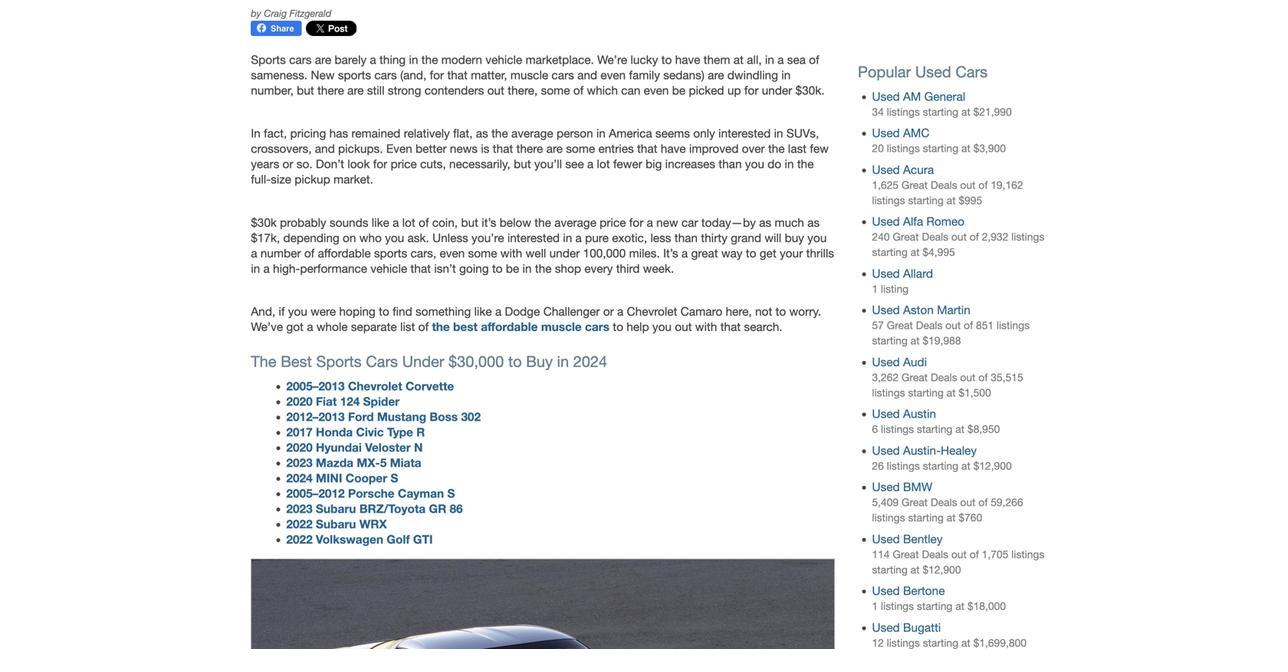 Task type: vqa. For each thing, say whether or not it's contained in the screenshot.
bottom arrow right image
no



Task type: locate. For each thing, give the bounding box(es) containing it.
buy
[[526, 353, 553, 371]]

your
[[780, 246, 803, 260]]

1 vertical spatial 2022
[[286, 532, 313, 547]]

with inside the best affordable muscle cars to help you out with that search.
[[695, 320, 717, 334]]

under up shop on the top left
[[549, 246, 580, 260]]

out inside sports cars are barely a thing in the modern vehicle marketplace. we're lucky to have them at all, in a sea of sameness. new sports cars (and, for that matter, muscle cars and even family sedans) are dwindling in number, but there are still strong contenders out there, some of which can even be picked up for under $30k.
[[487, 84, 504, 97]]

in left "pure"
[[563, 231, 572, 245]]

1 horizontal spatial $12,900
[[973, 460, 1012, 472]]

0 vertical spatial muscle
[[510, 68, 548, 82]]

great inside 5,409 great deals out of 59,266 listings starting at
[[902, 496, 928, 509]]

2 subaru from the top
[[316, 517, 356, 531]]

0 vertical spatial with
[[500, 246, 522, 260]]

1 vertical spatial interested
[[507, 231, 560, 245]]

0 horizontal spatial cars
[[366, 353, 398, 371]]

great inside 57 great deals out of 851 listings starting at
[[887, 319, 913, 332]]

0 horizontal spatial or
[[283, 157, 293, 171]]

1 vertical spatial cars
[[366, 353, 398, 371]]

all,
[[747, 53, 762, 67]]

out inside "3,262 great deals out of 35,515 listings starting at"
[[960, 371, 976, 384]]

strong
[[388, 84, 421, 97]]

great inside 240 great deals out of 2,932 listings starting at
[[893, 231, 919, 243]]

used up 1,625
[[872, 163, 900, 177]]

to
[[661, 53, 672, 67], [746, 246, 756, 260], [492, 262, 503, 276], [379, 305, 389, 319], [776, 305, 786, 319], [613, 320, 623, 334], [508, 353, 522, 371]]

$17k,
[[251, 231, 280, 245]]

that
[[447, 68, 468, 82], [493, 142, 513, 156], [637, 142, 657, 156], [411, 262, 431, 276], [720, 320, 741, 334]]

you up got at left
[[288, 305, 307, 319]]

crossovers,
[[251, 142, 312, 156]]

out inside 240 great deals out of 2,932 listings starting at
[[951, 231, 967, 243]]

starting down general
[[923, 106, 958, 118]]

average up you'll
[[511, 127, 553, 140]]

1 vertical spatial sports
[[316, 353, 362, 371]]

in down well
[[522, 262, 532, 276]]

$12,900 up the bertone
[[923, 564, 961, 576]]

used inside used allard 1 listing
[[872, 267, 900, 281]]

1 horizontal spatial lot
[[597, 157, 610, 171]]

1 horizontal spatial as
[[759, 216, 771, 230]]

2023 subaru brz/toyota gr 86 link
[[286, 502, 463, 516]]

0 horizontal spatial even
[[440, 246, 465, 260]]

1 vertical spatial 2023
[[286, 502, 313, 516]]

deals for audi
[[931, 371, 957, 384]]

be
[[672, 84, 685, 97], [506, 262, 519, 276]]

starting down austin
[[917, 423, 953, 436]]

listings down used amc link
[[887, 142, 920, 155]]

affordable
[[318, 246, 371, 260], [481, 320, 538, 334]]

search.
[[744, 320, 782, 334]]

0 vertical spatial or
[[283, 157, 293, 171]]

a left new
[[647, 216, 653, 230]]

there inside sports cars are barely a thing in the modern vehicle marketplace. we're lucky to have them at all, in a sea of sameness. new sports cars (and, for that matter, muscle cars and even family sedans) are dwindling in number, but there are still strong contenders out there, some of which can even be picked up for under $30k.
[[317, 84, 344, 97]]

the
[[421, 53, 438, 67], [491, 127, 508, 140], [768, 142, 785, 156], [797, 157, 814, 171], [535, 216, 551, 230], [535, 262, 552, 276], [432, 320, 450, 334]]

0 vertical spatial interested
[[718, 127, 771, 140]]

0 vertical spatial 2020
[[286, 394, 313, 409]]

1 for used allard
[[872, 283, 878, 295]]

the
[[251, 353, 276, 371]]

0 horizontal spatial with
[[500, 246, 522, 260]]

deals for bentley
[[922, 548, 948, 561]]

than inside $30k probably sounds like a lot of coin, but it's below the average price for a new car today—by as much as $17k, depending on who you ask. unless you're interested in a pure exotic, less than thirty grand will buy you a number of affordable sports cars, even some with well under 100,000 miles. it's a great way to get your thrills in a high-performance vehicle that isn't going to be in the shop every third week.
[[674, 231, 698, 245]]

1 horizontal spatial even
[[601, 68, 626, 82]]

there down new
[[317, 84, 344, 97]]

chevrolet
[[627, 305, 677, 319], [348, 379, 402, 393]]

at down general
[[961, 106, 970, 118]]

of inside 5,409 great deals out of 59,266 listings starting at
[[979, 496, 988, 509]]

listings right 1,705
[[1011, 548, 1044, 561]]

for up exotic,
[[629, 216, 643, 230]]

1 vertical spatial there
[[516, 142, 543, 156]]

1 1 from the top
[[872, 283, 878, 295]]

for inside in fact, pricing has remained relatively flat, as the average person in america seems only interested in suvs, crossovers, and pickups. even better news is that there are some entries that have improved over the last few years or so. don't look for price cuts, necessarily, but you'll see a lot fewer big increases than you do in the full-size pickup market.
[[373, 157, 387, 171]]

1 horizontal spatial and
[[577, 68, 597, 82]]

at up used bertone link
[[911, 564, 920, 576]]

r
[[416, 425, 425, 439]]

0 vertical spatial average
[[511, 127, 553, 140]]

great for acura
[[902, 179, 928, 191]]

at up allard
[[911, 246, 920, 259]]

great right 57
[[887, 319, 913, 332]]

listings inside 1,625 great deals out of 19,162 listings starting at
[[872, 194, 905, 207]]

am
[[903, 90, 921, 103]]

starting inside 5,409 great deals out of 59,266 listings starting at
[[908, 512, 944, 524]]

deals down acura in the top of the page
[[931, 179, 957, 191]]

2022
[[286, 517, 313, 531], [286, 532, 313, 547]]

0 horizontal spatial 2024
[[286, 471, 313, 485]]

than down improved
[[719, 157, 742, 171]]

some down marketplace.
[[541, 84, 570, 97]]

listings right the 851
[[997, 319, 1030, 332]]

0 vertical spatial price
[[391, 157, 417, 171]]

out down matter,
[[487, 84, 504, 97]]

or left so.
[[283, 157, 293, 171]]

used for acura
[[872, 163, 900, 177]]

$30k.
[[795, 84, 825, 97]]

2022 down 2005–2012 on the bottom left of the page
[[286, 517, 313, 531]]

sedans)
[[663, 68, 704, 82]]

than inside in fact, pricing has remained relatively flat, as the average person in america seems only interested in suvs, crossovers, and pickups. even better news is that there are some entries that have improved over the last few years or so. don't look for price cuts, necessarily, but you'll see a lot fewer big increases than you do in the full-size pickup market.
[[719, 157, 742, 171]]

$3,900
[[973, 142, 1006, 155]]

out for used bentley
[[951, 548, 967, 561]]

listings inside 5,409 great deals out of 59,266 listings starting at
[[872, 512, 905, 524]]

are
[[315, 53, 331, 67], [708, 68, 724, 82], [347, 84, 364, 97], [546, 142, 563, 156]]

deals inside 5,409 great deals out of 59,266 listings starting at
[[931, 496, 957, 509]]

listings down used bugatti link
[[887, 637, 920, 649]]

listings up used bmw link
[[887, 460, 920, 472]]

2 vertical spatial even
[[440, 246, 465, 260]]

flat,
[[453, 127, 473, 140]]

1 horizontal spatial there
[[516, 142, 543, 156]]

used for am
[[872, 90, 900, 103]]

2 1 from the top
[[872, 600, 878, 613]]

deals down $19,988
[[931, 371, 957, 384]]

1 horizontal spatial s
[[447, 486, 455, 501]]

2 horizontal spatial as
[[807, 216, 820, 230]]

starting up austin
[[908, 387, 944, 399]]

listings inside the used austin 6 listings starting at $8,950
[[881, 423, 914, 436]]

0 horizontal spatial sports
[[251, 53, 286, 67]]

0 vertical spatial sports
[[338, 68, 371, 82]]

1 horizontal spatial like
[[474, 305, 492, 319]]

used up 3,262
[[872, 355, 900, 369]]

new
[[311, 68, 335, 82]]

0 vertical spatial and
[[577, 68, 597, 82]]

86
[[450, 502, 463, 516]]

do
[[768, 157, 781, 171]]

0 vertical spatial under
[[762, 84, 792, 97]]

a right see at the left of page
[[587, 157, 594, 171]]

fewer
[[613, 157, 642, 171]]

subaru up the 2022 subaru wrx "link" on the bottom left
[[316, 502, 356, 516]]

hoping
[[339, 305, 376, 319]]

at inside 57 great deals out of 851 listings starting at
[[911, 335, 920, 347]]

0 horizontal spatial be
[[506, 262, 519, 276]]

starting up used alfa romeo link at the right of the page
[[908, 194, 944, 207]]

$19,988
[[923, 335, 961, 347]]

a inside in fact, pricing has remained relatively flat, as the average person in america seems only interested in suvs, crossovers, and pickups. even better news is that there are some entries that have improved over the last few years or so. don't look for price cuts, necessarily, but you'll see a lot fewer big increases than you do in the full-size pickup market.
[[587, 157, 594, 171]]

0 vertical spatial lot
[[597, 157, 610, 171]]

2017
[[286, 425, 313, 439]]

used up general
[[915, 63, 951, 81]]

1 horizontal spatial average
[[554, 216, 596, 230]]

1 vertical spatial 1
[[872, 600, 878, 613]]

1 2022 from the top
[[286, 517, 313, 531]]

at inside 240 great deals out of 2,932 listings starting at
[[911, 246, 920, 259]]

bugatti
[[903, 621, 941, 635]]

1 subaru from the top
[[316, 502, 356, 516]]

240
[[872, 231, 890, 243]]

2 vertical spatial but
[[461, 216, 478, 230]]

in up (and,
[[409, 53, 418, 67]]

0 vertical spatial 1
[[872, 283, 878, 295]]

0 horizontal spatial chevrolet
[[348, 379, 402, 393]]

of left 2,932
[[970, 231, 979, 243]]

0 horizontal spatial there
[[317, 84, 344, 97]]

used up 12
[[872, 621, 900, 635]]

some
[[541, 84, 570, 97], [566, 142, 595, 156], [468, 246, 497, 260]]

great down acura in the top of the page
[[902, 179, 928, 191]]

by
[[251, 8, 261, 19]]

1 horizontal spatial price
[[600, 216, 626, 230]]

1 horizontal spatial cars
[[956, 63, 988, 81]]

the inside sports cars are barely a thing in the modern vehicle marketplace. we're lucky to have them at all, in a sea of sameness. new sports cars (and, for that matter, muscle cars and even family sedans) are dwindling in number, but there are still strong contenders out there, some of which can even be picked up for under $30k.
[[421, 53, 438, 67]]

$1,699,800
[[973, 637, 1027, 649]]

used up 5,409
[[872, 480, 900, 494]]

0 vertical spatial some
[[541, 84, 570, 97]]

1 vertical spatial have
[[661, 142, 686, 156]]

out down camaro
[[675, 320, 692, 334]]

0 horizontal spatial average
[[511, 127, 553, 140]]

have up sedans)
[[675, 53, 700, 67]]

muscle up there,
[[510, 68, 548, 82]]

1 vertical spatial and
[[315, 142, 335, 156]]

market.
[[334, 173, 373, 186]]

as up is
[[476, 127, 488, 140]]

out inside 57 great deals out of 851 listings starting at
[[945, 319, 961, 332]]

1 vertical spatial but
[[514, 157, 531, 171]]

0 vertical spatial 2022
[[286, 517, 313, 531]]

at inside the used austin 6 listings starting at $8,950
[[955, 423, 965, 436]]

1 vertical spatial sports
[[374, 246, 407, 260]]

0 vertical spatial have
[[675, 53, 700, 67]]

as right much
[[807, 216, 820, 230]]

thing
[[379, 53, 406, 67]]

under inside $30k probably sounds like a lot of coin, but it's below the average price for a new car today—by as much as $17k, depending on who you ask. unless you're interested in a pure exotic, less than thirty grand will buy you a number of affordable sports cars, even some with well under 100,000 miles. it's a great way to get your thrills in a high-performance vehicle that isn't going to be in the shop every third week.
[[549, 246, 580, 260]]

fact,
[[264, 127, 287, 140]]

0 horizontal spatial interested
[[507, 231, 560, 245]]

great
[[691, 246, 718, 260]]

gti
[[413, 532, 433, 547]]

1 vertical spatial under
[[549, 246, 580, 260]]

out inside 5,409 great deals out of 59,266 listings starting at
[[960, 496, 976, 509]]

0 horizontal spatial and
[[315, 142, 335, 156]]

below
[[500, 216, 531, 230]]

at inside the used bugatti 12 listings starting at $1,699,800
[[961, 637, 970, 649]]

than
[[719, 157, 742, 171], [674, 231, 698, 245]]

have inside sports cars are barely a thing in the modern vehicle marketplace. we're lucky to have them at all, in a sea of sameness. new sports cars (and, for that matter, muscle cars and even family sedans) are dwindling in number, but there are still strong contenders out there, some of which can even be picked up for under $30k.
[[675, 53, 700, 67]]

starting down 240
[[872, 246, 908, 259]]

5,409 great deals out of 59,266 listings starting at
[[872, 496, 1023, 524]]

1 horizontal spatial but
[[461, 216, 478, 230]]

sports
[[251, 53, 286, 67], [316, 353, 362, 371]]

starting down 57
[[872, 335, 908, 347]]

0 horizontal spatial $12,900
[[923, 564, 961, 576]]

0 vertical spatial chevrolet
[[627, 305, 677, 319]]

2024 inside 2005–2013 chevrolet corvette 2020 fiat 124 spider 2012–2013 ford mustang boss 302 2017 honda civic type r 2020 hyundai veloster n 2023 mazda mx-5 miata 2024 mini cooper s 2005–2012 porsche cayman s 2023 subaru brz/toyota gr 86 2022 subaru wrx 2022 volkswagen golf gti
[[286, 471, 313, 485]]

the up (and,
[[421, 53, 438, 67]]

at up audi
[[911, 335, 920, 347]]

deals down used aston martin
[[916, 319, 942, 332]]

like up best
[[474, 305, 492, 319]]

0 vertical spatial there
[[317, 84, 344, 97]]

0 vertical spatial affordable
[[318, 246, 371, 260]]

0 horizontal spatial like
[[372, 216, 389, 230]]

be down sedans)
[[672, 84, 685, 97]]

1 vertical spatial s
[[447, 486, 455, 501]]

1 for used bertone
[[872, 600, 878, 613]]

1 inside used bertone 1 listings starting at $18,000
[[872, 600, 878, 613]]

chevrolet up help
[[627, 305, 677, 319]]

you right help
[[652, 320, 672, 334]]

used inside used austin-healey 26 listings starting at $12,900
[[872, 444, 900, 458]]

cars
[[289, 53, 312, 67], [374, 68, 397, 82], [552, 68, 574, 82], [585, 320, 609, 334]]

listings inside 57 great deals out of 851 listings starting at
[[997, 319, 1030, 332]]

used for bmw
[[872, 480, 900, 494]]

some inside in fact, pricing has remained relatively flat, as the average person in america seems only interested in suvs, crossovers, and pickups. even better news is that there are some entries that have improved over the last few years or so. don't look for price cuts, necessarily, but you'll see a lot fewer big increases than you do in the full-size pickup market.
[[566, 142, 595, 156]]

a down $17k,
[[251, 246, 257, 260]]

lucky
[[631, 53, 658, 67]]

some inside sports cars are barely a thing in the modern vehicle marketplace. we're lucky to have them at all, in a sea of sameness. new sports cars (and, for that matter, muscle cars and even family sedans) are dwindling in number, but there are still strong contenders out there, some of which can even be picked up for under $30k.
[[541, 84, 570, 97]]

every
[[584, 262, 613, 276]]

the up necessarily,
[[491, 127, 508, 140]]

1 vertical spatial than
[[674, 231, 698, 245]]

of inside 114 great deals out of 1,705 listings starting at
[[970, 548, 979, 561]]

1 vertical spatial some
[[566, 142, 595, 156]]

1 left listing
[[872, 283, 878, 295]]

0 vertical spatial vehicle
[[486, 53, 522, 67]]

america
[[609, 127, 652, 140]]

some inside $30k probably sounds like a lot of coin, but it's below the average price for a new car today—by as much as $17k, depending on who you ask. unless you're interested in a pure exotic, less than thirty grand will buy you a number of affordable sports cars, even some with well under 100,000 miles. it's a great way to get your thrills in a high-performance vehicle that isn't going to be in the shop every third week.
[[468, 246, 497, 260]]

1 horizontal spatial 2024
[[573, 353, 607, 371]]

of inside 240 great deals out of 2,932 listings starting at
[[970, 231, 979, 243]]

a right it's
[[682, 246, 688, 260]]

deals inside 1,625 great deals out of 19,162 listings starting at
[[931, 179, 957, 191]]

mini
[[316, 471, 342, 485]]

0 vertical spatial 2023
[[286, 456, 313, 470]]

s down miata
[[391, 471, 398, 485]]

than down car
[[674, 231, 698, 245]]

of down the depending
[[304, 246, 315, 260]]

1 horizontal spatial sports
[[374, 246, 407, 260]]

out inside 114 great deals out of 1,705 listings starting at
[[951, 548, 967, 561]]

1 inside used allard 1 listing
[[872, 283, 878, 295]]

are up you'll
[[546, 142, 563, 156]]

the up do
[[768, 142, 785, 156]]

deals for bmw
[[931, 496, 957, 509]]

3,262
[[872, 371, 899, 384]]

used audi link
[[872, 355, 927, 369]]

1 horizontal spatial under
[[762, 84, 792, 97]]

starting down bugatti
[[923, 637, 958, 649]]

sports inside sports cars are barely a thing in the modern vehicle marketplace. we're lucky to have them at all, in a sea of sameness. new sports cars (and, for that matter, muscle cars and even family sedans) are dwindling in number, but there are still strong contenders out there, some of which can even be picked up for under $30k.
[[251, 53, 286, 67]]

increases
[[665, 157, 715, 171]]

great
[[902, 179, 928, 191], [893, 231, 919, 243], [887, 319, 913, 332], [902, 371, 928, 384], [902, 496, 928, 509], [893, 548, 919, 561]]

2020
[[286, 394, 313, 409], [286, 440, 313, 455]]

0 vertical spatial 2024
[[573, 353, 607, 371]]

performance
[[300, 262, 367, 276]]

used up 114
[[872, 532, 900, 546]]

and inside in fact, pricing has remained relatively flat, as the average person in america seems only interested in suvs, crossovers, and pickups. even better news is that there are some entries that have improved over the last few years or so. don't look for price cuts, necessarily, but you'll see a lot fewer big increases than you do in the full-size pickup market.
[[315, 142, 335, 156]]

1 horizontal spatial or
[[603, 305, 614, 319]]

1 vertical spatial subaru
[[316, 517, 356, 531]]

in left suvs,
[[774, 127, 783, 140]]

2020 fiat 124 spider link
[[286, 394, 400, 409]]

great inside "3,262 great deals out of 35,515 listings starting at"
[[902, 371, 928, 384]]

1 vertical spatial or
[[603, 305, 614, 319]]

2023 down 2005–2012 on the bottom left of the page
[[286, 502, 313, 516]]

0 horizontal spatial s
[[391, 471, 398, 485]]

deals inside 114 great deals out of 1,705 listings starting at
[[922, 548, 948, 561]]

austin-
[[903, 444, 941, 458]]

a
[[370, 53, 376, 67], [777, 53, 784, 67], [587, 157, 594, 171], [393, 216, 399, 230], [647, 216, 653, 230], [575, 231, 582, 245], [251, 246, 257, 260], [682, 246, 688, 260], [263, 262, 270, 276], [495, 305, 501, 319], [617, 305, 624, 319], [307, 320, 313, 334]]

has
[[329, 127, 348, 140]]

used for amc
[[872, 126, 900, 140]]

with inside $30k probably sounds like a lot of coin, but it's below the average price for a new car today—by as much as $17k, depending on who you ask. unless you're interested in a pure exotic, less than thirty grand will buy you a number of affordable sports cars, even some with well under 100,000 miles. it's a great way to get your thrills in a high-performance vehicle that isn't going to be in the shop every third week.
[[500, 246, 522, 260]]

popular
[[858, 63, 911, 81]]

great down audi
[[902, 371, 928, 384]]

of right list
[[418, 320, 429, 334]]

used up 20
[[872, 126, 900, 140]]

be inside sports cars are barely a thing in the modern vehicle marketplace. we're lucky to have them at all, in a sea of sameness. new sports cars (and, for that matter, muscle cars and even family sedans) are dwindling in number, but there are still strong contenders out there, some of which can even be picked up for under $30k.
[[672, 84, 685, 97]]

number,
[[251, 84, 294, 97]]

2012–2013 ford mustang boss 302 link
[[286, 410, 481, 424]]

sports cars are barely a thing in the modern vehicle marketplace. we're lucky to have them at all, in a sea of sameness. new sports cars (and, for that matter, muscle cars and even family sedans) are dwindling in number, but there are still strong contenders out there, some of which can even be picked up for under $30k.
[[251, 53, 825, 97]]

1 vertical spatial 2020
[[286, 440, 313, 455]]

0 vertical spatial be
[[672, 84, 685, 97]]

used austin link
[[872, 407, 936, 421]]

0 horizontal spatial sports
[[338, 68, 371, 82]]

find
[[393, 305, 412, 319]]

1 vertical spatial average
[[554, 216, 596, 230]]

sports up sameness.
[[251, 53, 286, 67]]

be right going
[[506, 262, 519, 276]]

listings inside used amc 20 listings starting at $3,900
[[887, 142, 920, 155]]

2023 down the 2017
[[286, 456, 313, 470]]

listings right 2,932
[[1011, 231, 1044, 243]]

0 vertical spatial s
[[391, 471, 398, 485]]

0 vertical spatial like
[[372, 216, 389, 230]]

deals inside 240 great deals out of 2,932 listings starting at
[[922, 231, 948, 243]]

114 great deals out of 1,705 listings starting at
[[872, 548, 1044, 576]]

1 2023 from the top
[[286, 456, 313, 470]]

1 horizontal spatial vehicle
[[486, 53, 522, 67]]

1 vertical spatial be
[[506, 262, 519, 276]]

interested up well
[[507, 231, 560, 245]]

you inside the best affordable muscle cars to help you out with that search.
[[652, 320, 672, 334]]

sea
[[787, 53, 806, 67]]

1 vertical spatial vehicle
[[370, 262, 407, 276]]

2 horizontal spatial but
[[514, 157, 531, 171]]

hyundai
[[316, 440, 362, 455]]

used for audi
[[872, 355, 900, 369]]

0 horizontal spatial lot
[[402, 216, 415, 230]]

2 vertical spatial some
[[468, 246, 497, 260]]

exotic,
[[612, 231, 647, 245]]

price up "pure"
[[600, 216, 626, 230]]

0 vertical spatial than
[[719, 157, 742, 171]]

out down romeo
[[951, 231, 967, 243]]

great for alfa
[[893, 231, 919, 243]]

there up you'll
[[516, 142, 543, 156]]

at up healey
[[955, 423, 965, 436]]

today—by
[[701, 216, 756, 230]]

used for bentley
[[872, 532, 900, 546]]

or
[[283, 157, 293, 171], [603, 305, 614, 319]]

0 horizontal spatial under
[[549, 246, 580, 260]]

1 vertical spatial price
[[600, 216, 626, 230]]

used for austin-
[[872, 444, 900, 458]]

0 vertical spatial sports
[[251, 53, 286, 67]]

2 horizontal spatial even
[[644, 84, 669, 97]]

have
[[675, 53, 700, 67], [661, 142, 686, 156]]

1 vertical spatial like
[[474, 305, 492, 319]]

there inside in fact, pricing has remained relatively flat, as the average person in america seems only interested in suvs, crossovers, and pickups. even better news is that there are some entries that have improved over the last few years or so. don't look for price cuts, necessarily, but you'll see a lot fewer big increases than you do in the full-size pickup market.
[[516, 142, 543, 156]]

are down them
[[708, 68, 724, 82]]

person
[[557, 127, 593, 140]]

0 horizontal spatial price
[[391, 157, 417, 171]]

out for used audi
[[960, 371, 976, 384]]

starting inside 1,625 great deals out of 19,162 listings starting at
[[908, 194, 944, 207]]

are inside in fact, pricing has remained relatively flat, as the average person in america seems only interested in suvs, crossovers, and pickups. even better news is that there are some entries that have improved over the last few years or so. don't look for price cuts, necessarily, but you'll see a lot fewer big increases than you do in the full-size pickup market.
[[546, 142, 563, 156]]

starting down 114
[[872, 564, 908, 576]]

but inside in fact, pricing has remained relatively flat, as the average person in america seems only interested in suvs, crossovers, and pickups. even better news is that there are some entries that have improved over the last few years or so. don't look for price cuts, necessarily, but you'll see a lot fewer big increases than you do in the full-size pickup market.
[[514, 157, 531, 171]]

listings inside 114 great deals out of 1,705 listings starting at
[[1011, 548, 1044, 561]]

at inside 5,409 great deals out of 59,266 listings starting at
[[947, 512, 956, 524]]

deals inside "3,262 great deals out of 35,515 listings starting at"
[[931, 371, 957, 384]]

like up who
[[372, 216, 389, 230]]

1 vertical spatial chevrolet
[[348, 379, 402, 393]]

thrills
[[806, 246, 834, 260]]

listings down am
[[887, 106, 920, 118]]

1 up 12
[[872, 600, 878, 613]]

1 horizontal spatial chevrolet
[[627, 305, 677, 319]]

that up contenders
[[447, 68, 468, 82]]

boss
[[430, 410, 458, 424]]

in left high-
[[251, 262, 260, 276]]

lot inside $30k probably sounds like a lot of coin, but it's below the average price for a new car today—by as much as $17k, depending on who you ask. unless you're interested in a pure exotic, less than thirty grand will buy you a number of affordable sports cars, even some with well under 100,000 miles. it's a great way to get your thrills in a high-performance vehicle that isn't going to be in the shop every third week.
[[402, 216, 415, 230]]

dodge
[[505, 305, 540, 319]]

romeo
[[926, 215, 965, 229]]

great down 'bmw'
[[902, 496, 928, 509]]

1 horizontal spatial affordable
[[481, 320, 538, 334]]

1 vertical spatial lot
[[402, 216, 415, 230]]

1 horizontal spatial be
[[672, 84, 685, 97]]

2 2020 from the top
[[286, 440, 313, 455]]

0 horizontal spatial affordable
[[318, 246, 371, 260]]

challenger
[[543, 305, 600, 319]]

but
[[297, 84, 314, 97], [514, 157, 531, 171], [461, 216, 478, 230]]

cars up general
[[956, 63, 988, 81]]

that inside the best affordable muscle cars to help you out with that search.
[[720, 320, 741, 334]]

get
[[760, 246, 776, 260]]

1 horizontal spatial than
[[719, 157, 742, 171]]

out for used bmw
[[960, 496, 976, 509]]

you down the over
[[745, 157, 764, 171]]

used
[[915, 63, 951, 81], [872, 90, 900, 103], [872, 126, 900, 140], [872, 163, 900, 177], [872, 215, 900, 229], [872, 267, 900, 281], [872, 303, 900, 317], [872, 355, 900, 369], [872, 407, 900, 421], [872, 444, 900, 458], [872, 480, 900, 494], [872, 532, 900, 546], [872, 584, 900, 598], [872, 621, 900, 635]]

sports
[[338, 68, 371, 82], [374, 246, 407, 260]]



Task type: describe. For each thing, give the bounding box(es) containing it.
at inside sports cars are barely a thing in the modern vehicle marketplace. we're lucky to have them at all, in a sea of sameness. new sports cars (and, for that matter, muscle cars and even family sedans) are dwindling in number, but there are still strong contenders out there, some of which can even be picked up for under $30k.
[[734, 53, 744, 67]]

are up new
[[315, 53, 331, 67]]

picked
[[689, 84, 724, 97]]

unless
[[432, 231, 468, 245]]

2 2023 from the top
[[286, 502, 313, 516]]

a up the best affordable muscle cars to help you out with that search.
[[617, 305, 624, 319]]

like inside $30k probably sounds like a lot of coin, but it's below the average price for a new car today—by as much as $17k, depending on who you ask. unless you're interested in a pure exotic, less than thirty grand will buy you a number of affordable sports cars, even some with well under 100,000 miles. it's a great way to get your thrills in a high-performance vehicle that isn't going to be in the shop every third week.
[[372, 216, 389, 230]]

sports inside $30k probably sounds like a lot of coin, but it's below the average price for a new car today—by as much as $17k, depending on who you ask. unless you're interested in a pure exotic, less than thirty grand will buy you a number of affordable sports cars, even some with well under 100,000 miles. it's a great way to get your thrills in a high-performance vehicle that isn't going to be in the shop every third week.
[[374, 246, 407, 260]]

great for aston
[[887, 319, 913, 332]]

a left "pure"
[[575, 231, 582, 245]]

price inside $30k probably sounds like a lot of coin, but it's below the average price for a new car today—by as much as $17k, depending on who you ask. unless you're interested in a pure exotic, less than thirty grand will buy you a number of affordable sports cars, even some with well under 100,000 miles. it's a great way to get your thrills in a high-performance vehicle that isn't going to be in the shop every third week.
[[600, 216, 626, 230]]

list
[[400, 320, 415, 334]]

2005–2012 porsche cayman s link
[[286, 486, 455, 501]]

you inside in fact, pricing has remained relatively flat, as the average person in america seems only interested in suvs, crossovers, and pickups. even better news is that there are some entries that have improved over the last few years or so. don't look for price cuts, necessarily, but you'll see a lot fewer big increases than you do in the full-size pickup market.
[[745, 157, 764, 171]]

veloster
[[365, 440, 411, 455]]

2022 volkswagen golf gti link
[[286, 532, 433, 547]]

used acura link
[[872, 163, 934, 177]]

the right below
[[535, 216, 551, 230]]

seems
[[655, 127, 690, 140]]

for inside $30k probably sounds like a lot of coin, but it's below the average price for a new car today—by as much as $17k, depending on who you ask. unless you're interested in a pure exotic, less than thirty grand will buy you a number of affordable sports cars, even some with well under 100,000 miles. it's a great way to get your thrills in a high-performance vehicle that isn't going to be in the shop every third week.
[[629, 216, 643, 230]]

in up entries in the left of the page
[[596, 127, 606, 140]]

used aston martin link
[[872, 303, 970, 317]]

to down grand
[[746, 246, 756, 260]]

in right do
[[785, 157, 794, 171]]

26
[[872, 460, 884, 472]]

general
[[924, 90, 965, 103]]

out inside the best affordable muscle cars to help you out with that search.
[[675, 320, 692, 334]]

years
[[251, 157, 279, 171]]

healey
[[941, 444, 977, 458]]

$30,000
[[449, 353, 504, 371]]

to left buy
[[508, 353, 522, 371]]

full-
[[251, 173, 271, 186]]

starting inside "3,262 great deals out of 35,515 listings starting at"
[[908, 387, 944, 399]]

listings inside the used bugatti 12 listings starting at $1,699,800
[[887, 637, 920, 649]]

corvette
[[406, 379, 454, 393]]

listing
[[881, 283, 909, 295]]

n
[[414, 440, 423, 455]]

it's
[[663, 246, 678, 260]]

is
[[481, 142, 489, 156]]

as inside in fact, pricing has remained relatively flat, as the average person in america seems only interested in suvs, crossovers, and pickups. even better news is that there are some entries that have improved over the last few years or so. don't look for price cuts, necessarily, but you'll see a lot fewer big increases than you do in the full-size pickup market.
[[476, 127, 488, 140]]

used am general link
[[872, 90, 965, 103]]

the down well
[[535, 262, 552, 276]]

in right buy
[[557, 353, 569, 371]]

of inside 57 great deals out of 851 listings starting at
[[964, 319, 973, 332]]

302
[[461, 410, 481, 424]]

a right got at left
[[307, 320, 313, 334]]

124
[[340, 394, 360, 409]]

cars down marketplace.
[[552, 68, 574, 82]]

at inside 1,625 great deals out of 19,162 listings starting at
[[947, 194, 956, 207]]

sports inside sports cars are barely a thing in the modern vehicle marketplace. we're lucky to have them at all, in a sea of sameness. new sports cars (and, for that matter, muscle cars and even family sedans) are dwindling in number, but there are still strong contenders out there, some of which can even be picked up for under $30k.
[[338, 68, 371, 82]]

listings inside "3,262 great deals out of 35,515 listings starting at"
[[872, 387, 905, 399]]

up
[[727, 84, 741, 97]]

12
[[872, 637, 884, 649]]

a right sounds
[[393, 216, 399, 230]]

starting inside 240 great deals out of 2,932 listings starting at
[[872, 246, 908, 259]]

deals for alfa
[[922, 231, 948, 243]]

a left thing
[[370, 53, 376, 67]]

them
[[704, 53, 730, 67]]

out for used alfa romeo
[[951, 231, 967, 243]]

of inside and, if you were hoping to find something like a dodge challenger or a chevrolet camaro here, not to worry. we've got a whole separate list of
[[418, 320, 429, 334]]

mustang
[[377, 410, 426, 424]]

starting inside the used austin 6 listings starting at $8,950
[[917, 423, 953, 436]]

114
[[872, 548, 890, 561]]

week.
[[643, 262, 674, 276]]

wrx
[[359, 517, 387, 531]]

$995
[[959, 194, 982, 207]]

1 horizontal spatial sports
[[316, 353, 362, 371]]

cars down thing
[[374, 68, 397, 82]]

out for used aston martin
[[945, 319, 961, 332]]

lot inside in fact, pricing has remained relatively flat, as the average person in america seems only interested in suvs, crossovers, and pickups. even better news is that there are some entries that have improved over the last few years or so. don't look for price cuts, necessarily, but you'll see a lot fewer big increases than you do in the full-size pickup market.
[[597, 157, 610, 171]]

a left sea
[[777, 53, 784, 67]]

have inside in fact, pricing has remained relatively flat, as the average person in america seems only interested in suvs, crossovers, and pickups. even better news is that there are some entries that have improved over the last few years or so. don't look for price cuts, necessarily, but you'll see a lot fewer big increases than you do in the full-size pickup market.
[[661, 142, 686, 156]]

average inside in fact, pricing has remained relatively flat, as the average person in america seems only interested in suvs, crossovers, and pickups. even better news is that there are some entries that have improved over the last few years or so. don't look for price cuts, necessarily, but you'll see a lot fewer big increases than you do in the full-size pickup market.
[[511, 127, 553, 140]]

starting inside used austin-healey 26 listings starting at $12,900
[[923, 460, 958, 472]]

a left high-
[[263, 262, 270, 276]]

for up contenders
[[430, 68, 444, 82]]

starting inside 57 great deals out of 851 listings starting at
[[872, 335, 908, 347]]

$30k
[[251, 216, 277, 230]]

or inside and, if you were hoping to find something like a dodge challenger or a chevrolet camaro here, not to worry. we've got a whole separate list of
[[603, 305, 614, 319]]

sounds
[[330, 216, 368, 230]]

used aston martin
[[872, 303, 970, 317]]

be inside $30k probably sounds like a lot of coin, but it's below the average price for a new car today—by as much as $17k, depending on who you ask. unless you're interested in a pure exotic, less than thirty grand will buy you a number of affordable sports cars, even some with well under 100,000 miles. it's a great way to get your thrills in a high-performance vehicle that isn't going to be in the shop every third week.
[[506, 262, 519, 276]]

great for bentley
[[893, 548, 919, 561]]

few
[[810, 142, 829, 156]]

2 2022 from the top
[[286, 532, 313, 547]]

to inside the best affordable muscle cars to help you out with that search.
[[613, 320, 623, 334]]

in right all,
[[765, 53, 774, 67]]

you'll
[[534, 157, 562, 171]]

$21,990
[[973, 106, 1012, 118]]

or inside in fact, pricing has remained relatively flat, as the average person in america seems only interested in suvs, crossovers, and pickups. even better news is that there are some entries that have improved over the last few years or so. don't look for price cuts, necessarily, but you'll see a lot fewer big increases than you do in the full-size pickup market.
[[283, 157, 293, 171]]

but inside sports cars are barely a thing in the modern vehicle marketplace. we're lucky to have them at all, in a sea of sameness. new sports cars (and, for that matter, muscle cars and even family sedans) are dwindling in number, but there are still strong contenders out there, some of which can even be picked up for under $30k.
[[297, 84, 314, 97]]

acura
[[903, 163, 934, 177]]

a left dodge
[[495, 305, 501, 319]]

used allard link
[[872, 267, 933, 281]]

that up big
[[637, 142, 657, 156]]

for down dwindling
[[744, 84, 759, 97]]

the best sports cars under $30,000 to buy in 2024
[[251, 353, 607, 371]]

the down "something"
[[432, 320, 450, 334]]

1 vertical spatial $12,900
[[923, 564, 961, 576]]

to up separate
[[379, 305, 389, 319]]

look
[[348, 157, 370, 171]]

great for audi
[[902, 371, 928, 384]]

cars up sameness.
[[289, 53, 312, 67]]

to inside sports cars are barely a thing in the modern vehicle marketplace. we're lucky to have them at all, in a sea of sameness. new sports cars (and, for that matter, muscle cars and even family sedans) are dwindling in number, but there are still strong contenders out there, some of which can even be picked up for under $30k.
[[661, 53, 672, 67]]

of inside 1,625 great deals out of 19,162 listings starting at
[[979, 179, 988, 191]]

improved
[[689, 142, 739, 156]]

cars down challenger
[[585, 320, 609, 334]]

at inside 114 great deals out of 1,705 listings starting at
[[911, 564, 920, 576]]

at inside used am general 34 listings starting at $21,990
[[961, 106, 970, 118]]

1 vertical spatial even
[[644, 84, 669, 97]]

0 vertical spatial cars
[[956, 63, 988, 81]]

you up thrills
[[807, 231, 827, 245]]

the down last
[[797, 157, 814, 171]]

great for bmw
[[902, 496, 928, 509]]

relatively
[[404, 127, 450, 140]]

vehicle inside $30k probably sounds like a lot of coin, but it's below the average price for a new car today—by as much as $17k, depending on who you ask. unless you're interested in a pure exotic, less than thirty grand will buy you a number of affordable sports cars, even some with well under 100,000 miles. it's a great way to get your thrills in a high-performance vehicle that isn't going to be in the shop every third week.
[[370, 262, 407, 276]]

used for alfa
[[872, 215, 900, 229]]

used bentley
[[872, 532, 943, 546]]

pickups.
[[338, 142, 383, 156]]

2017 honda civic type r link
[[286, 425, 425, 439]]

2023 mazda mx-5 miata link
[[286, 456, 421, 470]]

starting inside used amc 20 listings starting at $3,900
[[923, 142, 958, 155]]

average inside $30k probably sounds like a lot of coin, but it's below the average price for a new car today—by as much as $17k, depending on who you ask. unless you're interested in a pure exotic, less than thirty grand will buy you a number of affordable sports cars, even some with well under 100,000 miles. it's a great way to get your thrills in a high-performance vehicle that isn't going to be in the shop every third week.
[[554, 216, 596, 230]]

used bugatti link
[[872, 621, 941, 635]]

alfa
[[903, 215, 923, 229]]

miles.
[[629, 246, 660, 260]]

used audi
[[872, 355, 927, 369]]

used for allard
[[872, 267, 900, 281]]

help
[[627, 320, 649, 334]]

muscle inside sports cars are barely a thing in the modern vehicle marketplace. we're lucky to have them at all, in a sea of sameness. new sports cars (and, for that matter, muscle cars and even family sedans) are dwindling in number, but there are still strong contenders out there, some of which can even be picked up for under $30k.
[[510, 68, 548, 82]]

vehicle inside sports cars are barely a thing in the modern vehicle marketplace. we're lucky to have them at all, in a sea of sameness. new sports cars (and, for that matter, muscle cars and even family sedans) are dwindling in number, but there are still strong contenders out there, some of which can even be picked up for under $30k.
[[486, 53, 522, 67]]

in down sea
[[781, 68, 791, 82]]

deals for aston
[[916, 319, 942, 332]]

$18,000
[[967, 600, 1006, 613]]

at inside used austin-healey 26 listings starting at $12,900
[[961, 460, 970, 472]]

price inside in fact, pricing has remained relatively flat, as the average person in america seems only interested in suvs, crossovers, and pickups. even better news is that there are some entries that have improved over the last few years or so. don't look for price cuts, necessarily, but you'll see a lot fewer big increases than you do in the full-size pickup market.
[[391, 157, 417, 171]]

cuts,
[[420, 157, 446, 171]]

3,262 great deals out of 35,515 listings starting at
[[872, 371, 1023, 399]]

34
[[872, 106, 884, 118]]

used for austin
[[872, 407, 900, 421]]

it's
[[482, 216, 496, 230]]

used for aston
[[872, 303, 900, 317]]

100,000
[[583, 246, 626, 260]]

starting inside the used bugatti 12 listings starting at $1,699,800
[[923, 637, 958, 649]]

starting inside 114 great deals out of 1,705 listings starting at
[[872, 564, 908, 576]]

you inside and, if you were hoping to find something like a dodge challenger or a chevrolet camaro here, not to worry. we've got a whole separate list of
[[288, 305, 307, 319]]

$760
[[959, 512, 982, 524]]

amc
[[903, 126, 930, 140]]

under
[[402, 353, 444, 371]]

deals for acura
[[931, 179, 957, 191]]

starting inside used am general 34 listings starting at $21,990
[[923, 106, 958, 118]]

listings inside used austin-healey 26 listings starting at $12,900
[[887, 460, 920, 472]]

way
[[721, 246, 743, 260]]

1 2020 from the top
[[286, 394, 313, 409]]

aston
[[903, 303, 934, 317]]

to right going
[[492, 262, 503, 276]]

pickup
[[295, 173, 330, 186]]

used for bertone
[[872, 584, 900, 598]]

we're
[[597, 53, 627, 67]]

chevrolet inside 2005–2013 chevrolet corvette 2020 fiat 124 spider 2012–2013 ford mustang boss 302 2017 honda civic type r 2020 hyundai veloster n 2023 mazda mx-5 miata 2024 mini cooper s 2005–2012 porsche cayman s 2023 subaru brz/toyota gr 86 2022 subaru wrx 2022 volkswagen golf gti
[[348, 379, 402, 393]]

of inside "3,262 great deals out of 35,515 listings starting at"
[[979, 371, 988, 384]]

are left still
[[347, 84, 364, 97]]

got
[[286, 320, 304, 334]]

interested inside $30k probably sounds like a lot of coin, but it's below the average price for a new car today—by as much as $17k, depending on who you ask. unless you're interested in a pure exotic, less than thirty grand will buy you a number of affordable sports cars, even some with well under 100,000 miles. it's a great way to get your thrills in a high-performance vehicle that isn't going to be in the shop every third week.
[[507, 231, 560, 245]]

listings inside 240 great deals out of 2,932 listings starting at
[[1011, 231, 1044, 243]]

fiat
[[316, 394, 337, 409]]

starting inside used bertone 1 listings starting at $18,000
[[917, 600, 953, 613]]

worry.
[[789, 305, 821, 319]]

of up ask.
[[419, 216, 429, 230]]

affordable inside $30k probably sounds like a lot of coin, but it's below the average price for a new car today—by as much as $17k, depending on who you ask. unless you're interested in a pure exotic, less than thirty grand will buy you a number of affordable sports cars, even some with well under 100,000 miles. it's a great way to get your thrills in a high-performance vehicle that isn't going to be in the shop every third week.
[[318, 246, 371, 260]]

like inside and, if you were hoping to find something like a dodge challenger or a chevrolet camaro here, not to worry. we've got a whole separate list of
[[474, 305, 492, 319]]

and, if you were hoping to find something like a dodge challenger or a chevrolet camaro here, not to worry. we've got a whole separate list of
[[251, 305, 821, 334]]

out for used acura
[[960, 179, 976, 191]]

brz/toyota
[[359, 502, 426, 516]]

listings inside used bertone 1 listings starting at $18,000
[[881, 600, 914, 613]]

2005–2013 chevrolet corvette link
[[286, 379, 454, 393]]

but inside $30k probably sounds like a lot of coin, but it's below the average price for a new car today—by as much as $17k, depending on who you ask. unless you're interested in a pure exotic, less than thirty grand will buy you a number of affordable sports cars, even some with well under 100,000 miles. it's a great way to get your thrills in a high-performance vehicle that isn't going to be in the shop every third week.
[[461, 216, 478, 230]]

listings inside used am general 34 listings starting at $21,990
[[887, 106, 920, 118]]

honda
[[316, 425, 353, 439]]

used for bugatti
[[872, 621, 900, 635]]

you left ask.
[[385, 231, 404, 245]]

something
[[416, 305, 471, 319]]

that inside $30k probably sounds like a lot of coin, but it's below the average price for a new car today—by as much as $17k, depending on who you ask. unless you're interested in a pure exotic, less than thirty grand will buy you a number of affordable sports cars, even some with well under 100,000 miles. it's a great way to get your thrills in a high-performance vehicle that isn't going to be in the shop every third week.
[[411, 262, 431, 276]]

best
[[281, 353, 312, 371]]

$12,900 inside used austin-healey 26 listings starting at $12,900
[[973, 460, 1012, 472]]

popular used cars
[[858, 63, 988, 81]]

57
[[872, 319, 884, 332]]

even inside $30k probably sounds like a lot of coin, but it's below the average price for a new car today—by as much as $17k, depending on who you ask. unless you're interested in a pure exotic, less than thirty grand will buy you a number of affordable sports cars, even some with well under 100,000 miles. it's a great way to get your thrills in a high-performance vehicle that isn't going to be in the shop every third week.
[[440, 246, 465, 260]]

to right not
[[776, 305, 786, 319]]

and inside sports cars are barely a thing in the modern vehicle marketplace. we're lucky to have them at all, in a sea of sameness. new sports cars (and, for that matter, muscle cars and even family sedans) are dwindling in number, but there are still strong contenders out there, some of which can even be picked up for under $30k.
[[577, 68, 597, 82]]

last
[[788, 142, 807, 156]]

at inside "3,262 great deals out of 35,515 listings starting at"
[[947, 387, 956, 399]]

cayman
[[398, 486, 444, 501]]

and,
[[251, 305, 275, 319]]

at inside used bertone 1 listings starting at $18,000
[[955, 600, 965, 613]]

thirty
[[701, 231, 727, 245]]

1 vertical spatial muscle
[[541, 320, 582, 334]]

under inside sports cars are barely a thing in the modern vehicle marketplace. we're lucky to have them at all, in a sea of sameness. new sports cars (and, for that matter, muscle cars and even family sedans) are dwindling in number, but there are still strong contenders out there, some of which can even be picked up for under $30k.
[[762, 84, 792, 97]]

1 vertical spatial affordable
[[481, 320, 538, 334]]

shop
[[555, 262, 581, 276]]

chevrolet inside and, if you were hoping to find something like a dodge challenger or a chevrolet camaro here, not to worry. we've got a whole separate list of
[[627, 305, 677, 319]]

that right is
[[493, 142, 513, 156]]

used bentley link
[[872, 532, 943, 546]]

of left which
[[573, 84, 584, 97]]

at inside used amc 20 listings starting at $3,900
[[961, 142, 970, 155]]

5
[[380, 456, 387, 470]]

used bertone link
[[872, 584, 945, 598]]

that inside sports cars are barely a thing in the modern vehicle marketplace. we're lucky to have them at all, in a sea of sameness. new sports cars (and, for that matter, muscle cars and even family sedans) are dwindling in number, but there are still strong contenders out there, some of which can even be picked up for under $30k.
[[447, 68, 468, 82]]

used allard 1 listing
[[872, 267, 933, 295]]

interested inside in fact, pricing has remained relatively flat, as the average person in america seems only interested in suvs, crossovers, and pickups. even better news is that there are some entries that have improved over the last few years or so. don't look for price cuts, necessarily, but you'll see a lot fewer big increases than you do in the full-size pickup market.
[[718, 127, 771, 140]]

of right sea
[[809, 53, 819, 67]]



